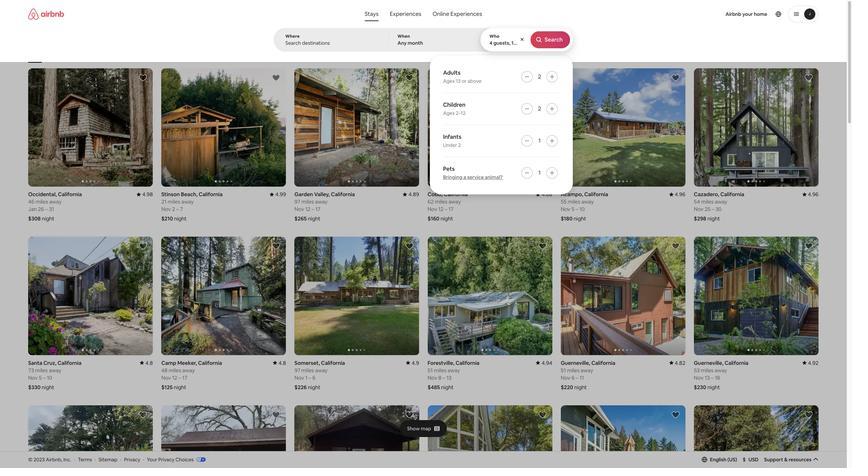 Task type: describe. For each thing, give the bounding box(es) containing it.
$485
[[428, 384, 440, 391]]

4
[[490, 40, 493, 46]]

national
[[569, 52, 585, 58]]

map
[[421, 425, 431, 432]]

– inside "acampo, california 55 miles away nov 5 – 10 $180 night"
[[576, 206, 578, 213]]

46
[[28, 198, 34, 205]]

california inside forestville, california 51 miles away nov 8 – 13 $485 night
[[456, 360, 480, 366]]

adults ages 13 or above
[[443, 69, 482, 84]]

service
[[467, 174, 484, 180]]

california inside stinson beach, california 21 miles away nov 2 – 7 $210 night
[[199, 191, 223, 198]]

miles inside cobb, california 62 miles away nov 12 – 17 $160 night
[[435, 198, 448, 205]]

add to wishlist: watsonville, california image
[[805, 411, 813, 419]]

4.8 for santa cruz, california 73 miles away nov 5 – 10 $330 night
[[145, 360, 153, 366]]

5 inside "acampo, california 55 miles away nov 5 – 10 $180 night"
[[572, 206, 575, 213]]

18
[[715, 374, 720, 381]]

54
[[694, 198, 700, 205]]

4.8 out of 5 average rating image for santa cruz, california 73 miles away nov 5 – 10 $330 night
[[140, 360, 153, 366]]

choices
[[176, 456, 194, 463]]

meeker,
[[177, 360, 197, 366]]

away inside forestville, california 51 miles away nov 8 – 13 $485 night
[[448, 367, 460, 374]]

bringing
[[443, 174, 463, 180]]

$180
[[561, 215, 573, 222]]

26
[[38, 206, 44, 213]]

6 inside somerset, california 97 miles away nov 1 – 6 $226 night
[[312, 374, 316, 381]]

$160
[[428, 215, 440, 222]]

privacy link
[[124, 456, 140, 463]]

grid
[[447, 52, 455, 58]]

12 inside cobb, california 62 miles away nov 12 – 17 $160 night
[[439, 206, 444, 213]]

add to wishlist: valley springs, california image
[[405, 411, 414, 419]]

terms
[[78, 456, 92, 463]]

– inside cazadero, california 54 miles away nov 25 – 30 $298 night
[[712, 206, 715, 213]]

california inside camp meeker, california 48 miles away nov 12 – 17 $125 night
[[198, 360, 222, 366]]

6 inside guerneville, california 51 miles away nov 6 – 11 $220 night
[[572, 374, 575, 381]]

guerneville, for 51
[[561, 360, 590, 366]]

california inside santa cruz, california 73 miles away nov 5 – 10 $330 night
[[58, 360, 82, 366]]

$265
[[295, 215, 307, 222]]

california inside guerneville, california 51 miles away nov 6 – 11 $220 night
[[592, 360, 616, 366]]

$230
[[694, 384, 707, 391]]

california inside the guerneville, california 53 miles away nov 13 – 18 $230 night
[[725, 360, 749, 366]]

7
[[180, 206, 183, 213]]

ages for children
[[443, 110, 455, 116]]

forestville, california 51 miles away nov 8 – 13 $485 night
[[428, 360, 480, 391]]

4.82
[[675, 360, 686, 366]]

4.94
[[542, 360, 552, 366]]

a
[[464, 174, 466, 180]]

camp
[[161, 360, 176, 366]]

acampo,
[[561, 191, 583, 198]]

none search field containing stays
[[274, 0, 573, 194]]

2 experiences from the left
[[451, 10, 482, 18]]

under
[[443, 142, 457, 148]]

4.96 out of 5 average rating image for cazadero, california 54 miles away nov 25 – 30 $298 night
[[803, 191, 819, 198]]

add to wishlist: occidental, california image
[[139, 74, 147, 82]]

support
[[764, 456, 783, 463]]

4.92
[[808, 360, 819, 366]]

stinson
[[161, 191, 180, 198]]

2 down add to wishlist: cobb, california icon on the right top of the page
[[538, 105, 541, 112]]

2 inside "infants under 2"
[[458, 142, 461, 148]]

12 for 4.8
[[172, 374, 177, 381]]

10 inside santa cruz, california 73 miles away nov 5 – 10 $330 night
[[47, 374, 52, 381]]

support & resources button
[[764, 456, 819, 463]]

guerneville, for 53
[[694, 360, 724, 366]]

$226
[[295, 384, 307, 391]]

add to wishlist: guerneville, california image for 4.92
[[805, 242, 813, 251]]

where
[[285, 33, 300, 39]]

children
[[443, 101, 466, 108]]

bringing a service animal? button
[[443, 174, 503, 180]]

cobb,
[[428, 191, 443, 198]]

nov inside the guerneville, california 53 miles away nov 13 – 18 $230 night
[[694, 374, 704, 381]]

97 inside garden valley, california 97 miles away nov 12 – 17 $265 night
[[295, 198, 300, 205]]

online experiences link
[[427, 7, 488, 21]]

away inside occidental, california 46 miles away jan 26 – 31 $308 night
[[49, 198, 62, 205]]

away inside stinson beach, california 21 miles away nov 2 – 7 $210 night
[[181, 198, 194, 205]]

miles inside guerneville, california 51 miles away nov 6 – 11 $220 night
[[567, 367, 580, 374]]

adults
[[443, 69, 461, 76]]

away inside garden valley, california 97 miles away nov 12 – 17 $265 night
[[315, 198, 328, 205]]

pets
[[443, 165, 455, 173]]

who 4 guests, 1 infant, 1 pet
[[490, 33, 542, 46]]

or
[[462, 78, 467, 84]]

group containing off-the-grid
[[28, 35, 698, 63]]

nov inside santa cruz, california 73 miles away nov 5 – 10 $330 night
[[28, 374, 38, 381]]

4.8 for camp meeker, california 48 miles away nov 12 – 17 $125 night
[[279, 360, 286, 366]]

4.82 out of 5 average rating image
[[669, 360, 686, 366]]

25
[[705, 206, 711, 213]]

ages for adults
[[443, 78, 455, 84]]

nov inside camp meeker, california 48 miles away nov 12 – 17 $125 night
[[161, 374, 171, 381]]

when
[[398, 33, 410, 39]]

2 inside stinson beach, california 21 miles away nov 2 – 7 $210 night
[[172, 206, 175, 213]]

who
[[490, 33, 500, 39]]

profile element
[[494, 0, 819, 28]]

usd
[[749, 456, 759, 463]]

home
[[754, 11, 767, 17]]

stays
[[365, 10, 379, 18]]

children ages 2–12
[[443, 101, 466, 116]]

pet
[[534, 40, 542, 46]]

your privacy choices
[[147, 456, 194, 463]]

away inside somerset, california 97 miles away nov 1 – 6 $226 night
[[315, 367, 328, 374]]

night inside cobb, california 62 miles away nov 12 – 17 $160 night
[[441, 215, 453, 222]]

terms link
[[78, 456, 92, 463]]

off-
[[431, 52, 439, 58]]

– inside garden valley, california 97 miles away nov 12 – 17 $265 night
[[312, 206, 314, 213]]

13 inside forestville, california 51 miles away nov 8 – 13 $485 night
[[447, 374, 452, 381]]

online
[[433, 10, 449, 18]]

$
[[743, 456, 746, 463]]

terms · sitemap · privacy ·
[[78, 456, 144, 463]]

4.96 for cazadero, california 54 miles away nov 25 – 30 $298 night
[[808, 191, 819, 198]]

21
[[161, 198, 167, 205]]

when any month
[[398, 33, 423, 46]]

miles inside santa cruz, california 73 miles away nov 5 – 10 $330 night
[[35, 367, 48, 374]]

away inside santa cruz, california 73 miles away nov 5 – 10 $330 night
[[49, 367, 61, 374]]

what can we help you find? tab list
[[359, 7, 427, 21]]

infant,
[[515, 40, 530, 46]]

add to wishlist: valley springs, california image
[[272, 411, 280, 419]]

62
[[428, 198, 434, 205]]

$330
[[28, 384, 41, 391]]

amazing
[[466, 52, 484, 58]]

– inside forestville, california 51 miles away nov 8 – 13 $485 night
[[443, 374, 445, 381]]

miles inside somerset, california 97 miles away nov 1 – 6 $226 night
[[302, 367, 314, 374]]

nov inside guerneville, california 51 miles away nov 6 – 11 $220 night
[[561, 374, 571, 381]]

2–12
[[456, 110, 466, 116]]

garden valley, california 97 miles away nov 12 – 17 $265 night
[[295, 191, 355, 222]]

55
[[561, 198, 567, 205]]

nov inside somerset, california 97 miles away nov 1 – 6 $226 night
[[295, 374, 304, 381]]

night inside occidental, california 46 miles away jan 26 – 31 $308 night
[[42, 215, 54, 222]]

add to wishlist: cazadero, california image
[[805, 74, 813, 82]]

month
[[408, 40, 423, 46]]

add to wishlist: acampo, california image
[[672, 74, 680, 82]]

4.92 out of 5 average rating image
[[803, 360, 819, 366]]

away inside the guerneville, california 53 miles away nov 13 – 18 $230 night
[[715, 367, 727, 374]]

Where field
[[285, 40, 378, 46]]

add to wishlist: guerneville, california image for 4.82
[[672, 242, 680, 251]]

11
[[580, 374, 584, 381]]

nov inside "acampo, california 55 miles away nov 5 – 10 $180 night"
[[561, 206, 571, 213]]

nov inside cobb, california 62 miles away nov 12 – 17 $160 night
[[428, 206, 437, 213]]

$125
[[161, 384, 173, 391]]

parks
[[586, 52, 597, 58]]

2 down vineyards
[[538, 73, 541, 80]]

– inside cobb, california 62 miles away nov 12 – 17 $160 night
[[445, 206, 447, 213]]

airbnb,
[[46, 456, 62, 463]]



Task type: locate. For each thing, give the bounding box(es) containing it.
1 horizontal spatial 51
[[561, 367, 566, 374]]

experiences inside button
[[390, 10, 422, 18]]

1 4.8 from the left
[[145, 360, 153, 366]]

1 4.8 out of 5 average rating image from the left
[[140, 360, 153, 366]]

nov
[[428, 206, 437, 213], [161, 206, 171, 213], [295, 206, 304, 213], [561, 206, 571, 213], [694, 206, 704, 213], [28, 374, 38, 381], [428, 374, 437, 381], [161, 374, 171, 381], [295, 374, 304, 381], [561, 374, 571, 381], [694, 374, 704, 381]]

1 add to wishlist: guerneville, california image from the left
[[672, 242, 680, 251]]

None search field
[[274, 0, 573, 194]]

1 horizontal spatial experiences
[[451, 10, 482, 18]]

somerset, california 97 miles away nov 1 – 6 $226 night
[[295, 360, 345, 391]]

3 · from the left
[[120, 456, 121, 463]]

night right $160
[[441, 215, 453, 222]]

camp meeker, california 48 miles away nov 12 – 17 $125 night
[[161, 360, 222, 391]]

– inside occidental, california 46 miles away jan 26 – 31 $308 night
[[45, 206, 48, 213]]

4.8 out of 5 average rating image left camp
[[140, 360, 153, 366]]

10 down cruz,
[[47, 374, 52, 381]]

away down meeker,
[[182, 367, 195, 374]]

0 horizontal spatial 17
[[182, 374, 187, 381]]

cazadero,
[[694, 191, 719, 198]]

5 up $330
[[39, 374, 42, 381]]

8
[[439, 374, 442, 381]]

beach,
[[181, 191, 198, 198]]

1 horizontal spatial 6
[[572, 374, 575, 381]]

51 for forestville, california
[[428, 367, 433, 374]]

miles inside cazadero, california 54 miles away nov 25 – 30 $298 night
[[701, 198, 714, 205]]

51 inside forestville, california 51 miles away nov 8 – 13 $485 night
[[428, 367, 433, 374]]

53
[[694, 367, 700, 374]]

nov up $226
[[295, 374, 304, 381]]

1 ages from the top
[[443, 78, 455, 84]]

add to wishlist: cobb, california image
[[538, 74, 547, 82]]

cruz,
[[43, 360, 56, 366]]

4.88
[[542, 191, 552, 198]]

nov down 73 at the left of the page
[[28, 374, 38, 381]]

4.96 out of 5 average rating image
[[669, 191, 686, 198], [803, 191, 819, 198]]

ages down children
[[443, 110, 455, 116]]

&
[[785, 456, 788, 463]]

12 up $125
[[172, 374, 177, 381]]

the-
[[439, 52, 447, 58]]

4.8 out of 5 average rating image left somerset,
[[273, 360, 286, 366]]

miles down camp
[[169, 367, 181, 374]]

4.96 for acampo, california 55 miles away nov 5 – 10 $180 night
[[675, 191, 686, 198]]

1 horizontal spatial 12
[[305, 206, 311, 213]]

$308
[[28, 215, 41, 222]]

guerneville, inside the guerneville, california 53 miles away nov 13 – 18 $230 night
[[694, 360, 724, 366]]

1 horizontal spatial 5
[[572, 206, 575, 213]]

inc.
[[63, 456, 71, 463]]

4.8 left camp
[[145, 360, 153, 366]]

2 add to wishlist: guerneville, california image from the left
[[805, 242, 813, 251]]

away right 62
[[449, 198, 461, 205]]

4.94 out of 5 average rating image
[[536, 360, 552, 366]]

1 horizontal spatial 4.96 out of 5 average rating image
[[803, 191, 819, 198]]

night
[[42, 215, 54, 222], [441, 215, 453, 222], [174, 215, 187, 222], [308, 215, 320, 222], [574, 215, 586, 222], [708, 215, 720, 222], [42, 384, 54, 391], [441, 384, 454, 391], [174, 384, 186, 391], [308, 384, 321, 391], [574, 384, 587, 391], [708, 384, 720, 391]]

california inside garden valley, california 97 miles away nov 12 – 17 $265 night
[[331, 191, 355, 198]]

97 inside somerset, california 97 miles away nov 1 – 6 $226 night
[[295, 367, 300, 374]]

1 vertical spatial 97
[[295, 367, 300, 374]]

0 vertical spatial ages
[[443, 78, 455, 84]]

2 4.8 from the left
[[279, 360, 286, 366]]

night inside garden valley, california 97 miles away nov 12 – 17 $265 night
[[308, 215, 320, 222]]

4.8 left somerset,
[[279, 360, 286, 366]]

night down 11
[[574, 384, 587, 391]]

vineyards
[[538, 52, 558, 58]]

night right $180
[[574, 215, 586, 222]]

· left privacy link
[[120, 456, 121, 463]]

add to wishlist: somerset, california image
[[405, 242, 414, 251]]

nov inside garden valley, california 97 miles away nov 12 – 17 $265 night
[[295, 206, 304, 213]]

– inside the guerneville, california 53 miles away nov 13 – 18 $230 night
[[711, 374, 714, 381]]

pets bringing a service animal?
[[443, 165, 503, 180]]

night inside "acampo, california 55 miles away nov 5 – 10 $180 night"
[[574, 215, 586, 222]]

night inside cazadero, california 54 miles away nov 25 – 30 $298 night
[[708, 215, 720, 222]]

resources
[[789, 456, 812, 463]]

– left 11
[[576, 374, 579, 381]]

– inside guerneville, california 51 miles away nov 6 – 11 $220 night
[[576, 374, 579, 381]]

– down cruz,
[[43, 374, 46, 381]]

add to wishlist: stinson beach, california image
[[272, 74, 280, 82]]

97
[[295, 198, 300, 205], [295, 367, 300, 374]]

night down 7 at the left of the page
[[174, 215, 187, 222]]

4.98 out of 5 average rating image
[[137, 191, 153, 198]]

17
[[449, 206, 454, 213], [315, 206, 321, 213], [182, 374, 187, 381]]

97 down somerset,
[[295, 367, 300, 374]]

nov up $220 on the right of page
[[561, 374, 571, 381]]

off-the-grid
[[431, 52, 455, 58]]

miles inside stinson beach, california 21 miles away nov 2 – 7 $210 night
[[168, 198, 180, 205]]

away down forestville,
[[448, 367, 460, 374]]

miles inside "acampo, california 55 miles away nov 5 – 10 $180 night"
[[568, 198, 580, 205]]

1 vertical spatial 10
[[47, 374, 52, 381]]

30
[[716, 206, 722, 213]]

5 up $180
[[572, 206, 575, 213]]

0 horizontal spatial experiences
[[390, 10, 422, 18]]

1 97 from the top
[[295, 198, 300, 205]]

$210
[[161, 215, 173, 222]]

12 up $160
[[439, 206, 444, 213]]

0 horizontal spatial 5
[[39, 374, 42, 381]]

add to wishlist: forestville, california image
[[538, 242, 547, 251]]

miles inside occidental, california 46 miles away jan 26 – 31 $308 night
[[35, 198, 48, 205]]

10 down acampo,
[[580, 206, 585, 213]]

away inside camp meeker, california 48 miles away nov 12 – 17 $125 night
[[182, 367, 195, 374]]

51
[[428, 367, 433, 374], [561, 367, 566, 374]]

– right 8
[[443, 374, 445, 381]]

0 horizontal spatial 6
[[312, 374, 316, 381]]

2 horizontal spatial 17
[[449, 206, 454, 213]]

0 horizontal spatial guerneville,
[[561, 360, 590, 366]]

1 horizontal spatial guerneville,
[[694, 360, 724, 366]]

4.99
[[275, 191, 286, 198]]

english (us)
[[710, 456, 737, 463]]

night right the $265
[[308, 215, 320, 222]]

support & resources
[[764, 456, 812, 463]]

ages inside 'children ages 2–12'
[[443, 110, 455, 116]]

california inside cobb, california 62 miles away nov 12 – 17 $160 night
[[444, 191, 468, 198]]

california inside cazadero, california 54 miles away nov 25 – 30 $298 night
[[721, 191, 745, 198]]

1 horizontal spatial add to wishlist: guerneville, california image
[[805, 242, 813, 251]]

17 down valley, on the left top
[[315, 206, 321, 213]]

nov up the $265
[[295, 206, 304, 213]]

1 horizontal spatial 17
[[315, 206, 321, 213]]

1 6 from the left
[[312, 374, 316, 381]]

night down 30
[[708, 215, 720, 222]]

miles up 11
[[567, 367, 580, 374]]

2 51 from the left
[[561, 367, 566, 374]]

17 inside cobb, california 62 miles away nov 12 – 17 $160 night
[[449, 206, 454, 213]]

stinson beach, california 21 miles away nov 2 – 7 $210 night
[[161, 191, 223, 222]]

©
[[28, 456, 32, 463]]

nov down 53
[[694, 374, 704, 381]]

add to wishlist: santa cruz, california image
[[139, 242, 147, 251]]

add to wishlist: guerneville, california image
[[672, 242, 680, 251], [805, 242, 813, 251]]

– left 31 on the left of page
[[45, 206, 48, 213]]

california
[[58, 191, 82, 198], [444, 191, 468, 198], [199, 191, 223, 198], [331, 191, 355, 198], [584, 191, 608, 198], [721, 191, 745, 198], [58, 360, 82, 366], [456, 360, 480, 366], [198, 360, 222, 366], [321, 360, 345, 366], [592, 360, 616, 366], [725, 360, 749, 366]]

– down bringing
[[445, 206, 447, 213]]

night inside somerset, california 97 miles away nov 1 – 6 $226 night
[[308, 384, 321, 391]]

night right $330
[[42, 384, 54, 391]]

guerneville, up 11
[[561, 360, 590, 366]]

experiences up when
[[390, 10, 422, 18]]

away up 30
[[715, 198, 728, 205]]

– down acampo,
[[576, 206, 578, 213]]

privacy right the your
[[158, 456, 174, 463]]

0 horizontal spatial 4.8
[[145, 360, 153, 366]]

show map button
[[400, 420, 447, 437]]

nov inside forestville, california 51 miles away nov 8 – 13 $485 night
[[428, 374, 437, 381]]

airbnb your home link
[[722, 7, 772, 21]]

2023
[[34, 456, 45, 463]]

12 up the $265
[[305, 206, 311, 213]]

13 left '18'
[[705, 374, 710, 381]]

51 inside guerneville, california 51 miles away nov 6 – 11 $220 night
[[561, 367, 566, 374]]

(us)
[[728, 456, 737, 463]]

garden
[[295, 191, 313, 198]]

– right 25
[[712, 206, 715, 213]]

night inside camp meeker, california 48 miles away nov 12 – 17 $125 night
[[174, 384, 186, 391]]

night down 8
[[441, 384, 454, 391]]

miles right 53
[[701, 367, 714, 374]]

4.9
[[412, 360, 419, 366]]

4.99 out of 5 average rating image
[[270, 191, 286, 198]]

51 down forestville,
[[428, 367, 433, 374]]

night inside the guerneville, california 53 miles away nov 13 – 18 $230 night
[[708, 384, 720, 391]]

0 vertical spatial 97
[[295, 198, 300, 205]]

– left '18'
[[711, 374, 714, 381]]

0 vertical spatial 5
[[572, 206, 575, 213]]

away down "beach," at the left top
[[181, 198, 194, 205]]

miles down somerset,
[[302, 367, 314, 374]]

add to wishlist: cloverdale, california image
[[538, 411, 547, 419]]

10
[[580, 206, 585, 213], [47, 374, 52, 381]]

10 inside "acampo, california 55 miles away nov 5 – 10 $180 night"
[[580, 206, 585, 213]]

away inside cazadero, california 54 miles away nov 25 – 30 $298 night
[[715, 198, 728, 205]]

– down garden
[[312, 206, 314, 213]]

night inside santa cruz, california 73 miles away nov 5 – 10 $330 night
[[42, 384, 54, 391]]

17 for 4.8
[[182, 374, 187, 381]]

·
[[74, 456, 75, 463], [95, 456, 96, 463], [120, 456, 121, 463], [143, 456, 144, 463]]

ages down adults
[[443, 78, 455, 84]]

nov left 8
[[428, 374, 437, 381]]

1 horizontal spatial 10
[[580, 206, 585, 213]]

experiences
[[390, 10, 422, 18], [451, 10, 482, 18]]

miles down garden
[[302, 198, 314, 205]]

2 left 7 at the left of the page
[[172, 206, 175, 213]]

experiences button
[[384, 7, 427, 21]]

1 4.96 from the left
[[675, 191, 686, 198]]

– inside camp meeker, california 48 miles away nov 12 – 17 $125 night
[[178, 374, 181, 381]]

guests,
[[494, 40, 511, 46]]

stays tab panel
[[274, 28, 573, 194]]

2 4.96 from the left
[[808, 191, 819, 198]]

4.9 out of 5 average rating image
[[406, 360, 419, 366]]

experiences right online
[[451, 10, 482, 18]]

nov down 62
[[428, 206, 437, 213]]

nov inside stinson beach, california 21 miles away nov 2 – 7 $210 night
[[161, 206, 171, 213]]

cobb, california 62 miles away nov 12 – 17 $160 night
[[428, 191, 468, 222]]

0 horizontal spatial 12
[[172, 374, 177, 381]]

miles down the santa
[[35, 367, 48, 374]]

2 horizontal spatial 13
[[705, 374, 710, 381]]

away inside guerneville, california 51 miles away nov 6 – 11 $220 night
[[581, 367, 593, 374]]

4.88 out of 5 average rating image
[[536, 191, 552, 198]]

1 horizontal spatial 13
[[456, 78, 461, 84]]

nov down 48
[[161, 374, 171, 381]]

1 4.96 out of 5 average rating image from the left
[[669, 191, 686, 198]]

online experiences
[[433, 10, 482, 18]]

2 6 from the left
[[572, 374, 575, 381]]

97 down garden
[[295, 198, 300, 205]]

nov down 55
[[561, 206, 571, 213]]

4 · from the left
[[143, 456, 144, 463]]

california inside somerset, california 97 miles away nov 1 – 6 $226 night
[[321, 360, 345, 366]]

jan
[[28, 206, 37, 213]]

$ usd
[[743, 456, 759, 463]]

miles inside garden valley, california 97 miles away nov 12 – 17 $265 night
[[302, 198, 314, 205]]

privacy left the your
[[124, 456, 140, 463]]

4.98
[[142, 191, 153, 198]]

4.8
[[145, 360, 153, 366], [279, 360, 286, 366]]

17 inside camp meeker, california 48 miles away nov 12 – 17 $125 night
[[182, 374, 187, 381]]

somerset,
[[295, 360, 320, 366]]

miles down stinson
[[168, 198, 180, 205]]

away down acampo,
[[582, 198, 594, 205]]

– down meeker,
[[178, 374, 181, 381]]

6 left 11
[[572, 374, 575, 381]]

1 51 from the left
[[428, 367, 433, 374]]

night right $226
[[308, 384, 321, 391]]

0 horizontal spatial 51
[[428, 367, 433, 374]]

1 horizontal spatial 4.8 out of 5 average rating image
[[273, 360, 286, 366]]

show
[[407, 425, 420, 432]]

national parks
[[569, 52, 597, 58]]

13 inside the adults ages 13 or above
[[456, 78, 461, 84]]

4.89 out of 5 average rating image
[[403, 191, 419, 198]]

51 for guerneville, california
[[561, 367, 566, 374]]

17 down bringing
[[449, 206, 454, 213]]

california inside "acampo, california 55 miles away nov 5 – 10 $180 night"
[[584, 191, 608, 198]]

night down '18'
[[708, 384, 720, 391]]

0 horizontal spatial 4.96
[[675, 191, 686, 198]]

2 right the "under" at the top right of the page
[[458, 142, 461, 148]]

privacy
[[124, 456, 140, 463], [158, 456, 174, 463]]

night down 31 on the left of page
[[42, 215, 54, 222]]

4.96 out of 5 average rating image for acampo, california 55 miles away nov 5 – 10 $180 night
[[669, 191, 686, 198]]

– inside somerset, california 97 miles away nov 1 – 6 $226 night
[[309, 374, 311, 381]]

$298
[[694, 215, 707, 222]]

animal?
[[485, 174, 503, 180]]

sitemap link
[[99, 456, 117, 463]]

0 horizontal spatial 13
[[447, 374, 452, 381]]

away inside "acampo, california 55 miles away nov 5 – 10 $180 night"
[[582, 198, 594, 205]]

· left the your
[[143, 456, 144, 463]]

0 horizontal spatial 4.8 out of 5 average rating image
[[140, 360, 153, 366]]

5
[[572, 206, 575, 213], [39, 374, 42, 381]]

1 horizontal spatial 4.96
[[808, 191, 819, 198]]

night inside forestville, california 51 miles away nov 8 – 13 $485 night
[[441, 384, 454, 391]]

guerneville, up 53
[[694, 360, 724, 366]]

2 guerneville, from the left
[[694, 360, 724, 366]]

miles up 8
[[434, 367, 447, 374]]

2 4.8 out of 5 average rating image from the left
[[273, 360, 286, 366]]

sitemap
[[99, 456, 117, 463]]

away inside cobb, california 62 miles away nov 12 – 17 $160 night
[[449, 198, 461, 205]]

miles up 25
[[701, 198, 714, 205]]

4.8 out of 5 average rating image for camp meeker, california 48 miles away nov 12 – 17 $125 night
[[273, 360, 286, 366]]

2 4.96 out of 5 average rating image from the left
[[803, 191, 819, 198]]

away up 11
[[581, 367, 593, 374]]

0 vertical spatial 10
[[580, 206, 585, 213]]

night inside stinson beach, california 21 miles away nov 2 – 7 $210 night
[[174, 215, 187, 222]]

1 experiences from the left
[[390, 10, 422, 18]]

nov down the 21
[[161, 206, 171, 213]]

valley,
[[314, 191, 330, 198]]

1 inside somerset, california 97 miles away nov 1 – 6 $226 night
[[305, 374, 308, 381]]

12 inside garden valley, california 97 miles away nov 12 – 17 $265 night
[[305, 206, 311, 213]]

add to wishlist: los gatos, california image
[[672, 411, 680, 419]]

add to wishlist: camp meeker, california image
[[272, 242, 280, 251]]

away up '18'
[[715, 367, 727, 374]]

miles down cobb,
[[435, 198, 448, 205]]

12
[[439, 206, 444, 213], [305, 206, 311, 213], [172, 374, 177, 381]]

0 horizontal spatial privacy
[[124, 456, 140, 463]]

1 · from the left
[[74, 456, 75, 463]]

12 inside camp meeker, california 48 miles away nov 12 – 17 $125 night
[[172, 374, 177, 381]]

night right $125
[[174, 384, 186, 391]]

guerneville, inside guerneville, california 51 miles away nov 6 – 11 $220 night
[[561, 360, 590, 366]]

miles inside forestville, california 51 miles away nov 8 – 13 $485 night
[[434, 367, 447, 374]]

guerneville, california 51 miles away nov 6 – 11 $220 night
[[561, 360, 616, 391]]

51 up $220 on the right of page
[[561, 367, 566, 374]]

· right terms link
[[95, 456, 96, 463]]

17 down meeker,
[[182, 374, 187, 381]]

add to wishlist: tomales, california image
[[139, 411, 147, 419]]

airbnb
[[726, 11, 742, 17]]

nov down 54
[[694, 206, 704, 213]]

miles inside camp meeker, california 48 miles away nov 12 – 17 $125 night
[[169, 367, 181, 374]]

california inside occidental, california 46 miles away jan 26 – 31 $308 night
[[58, 191, 82, 198]]

2 ages from the top
[[443, 110, 455, 116]]

1 horizontal spatial 4.8
[[279, 360, 286, 366]]

add to wishlist: garden valley, california image
[[405, 74, 414, 82]]

acampo, california 55 miles away nov 5 – 10 $180 night
[[561, 191, 608, 222]]

1 vertical spatial 5
[[39, 374, 42, 381]]

0 horizontal spatial 4.96 out of 5 average rating image
[[669, 191, 686, 198]]

· right inc.
[[74, 456, 75, 463]]

2 horizontal spatial 12
[[439, 206, 444, 213]]

2 privacy from the left
[[158, 456, 174, 463]]

miles down acampo,
[[568, 198, 580, 205]]

away down somerset,
[[315, 367, 328, 374]]

12 for 4.89
[[305, 206, 311, 213]]

5 inside santa cruz, california 73 miles away nov 5 – 10 $330 night
[[39, 374, 42, 381]]

13 left or
[[456, 78, 461, 84]]

miles
[[35, 198, 48, 205], [435, 198, 448, 205], [168, 198, 180, 205], [302, 198, 314, 205], [568, 198, 580, 205], [701, 198, 714, 205], [35, 367, 48, 374], [434, 367, 447, 374], [169, 367, 181, 374], [302, 367, 314, 374], [567, 367, 580, 374], [701, 367, 714, 374]]

cazadero, california 54 miles away nov 25 – 30 $298 night
[[694, 191, 745, 222]]

0 horizontal spatial add to wishlist: guerneville, california image
[[672, 242, 680, 251]]

group
[[28, 35, 698, 63], [28, 68, 153, 187], [161, 68, 411, 187], [295, 68, 544, 187], [428, 68, 552, 187], [561, 68, 686, 187], [694, 68, 819, 187], [28, 237, 153, 355], [161, 237, 286, 355], [295, 237, 544, 355], [428, 237, 552, 355], [561, 237, 686, 355], [694, 237, 819, 355], [28, 405, 153, 468], [161, 405, 286, 468], [295, 405, 419, 468], [428, 405, 552, 468], [561, 405, 686, 468], [694, 405, 819, 468]]

1 guerneville, from the left
[[561, 360, 590, 366]]

6 down somerset,
[[312, 374, 316, 381]]

17 inside garden valley, california 97 miles away nov 12 – 17 $265 night
[[315, 206, 321, 213]]

0 horizontal spatial 10
[[47, 374, 52, 381]]

13 right 8
[[447, 374, 452, 381]]

– left 7 at the left of the page
[[176, 206, 179, 213]]

– inside stinson beach, california 21 miles away nov 2 – 7 $210 night
[[176, 206, 179, 213]]

1 privacy from the left
[[124, 456, 140, 463]]

1 horizontal spatial privacy
[[158, 456, 174, 463]]

4.8 out of 5 average rating image
[[140, 360, 153, 366], [273, 360, 286, 366]]

miles inside the guerneville, california 53 miles away nov 13 – 18 $230 night
[[701, 367, 714, 374]]

away up 31 on the left of page
[[49, 198, 62, 205]]

1 vertical spatial ages
[[443, 110, 455, 116]]

nov inside cazadero, california 54 miles away nov 25 – 30 $298 night
[[694, 206, 704, 213]]

48
[[161, 367, 168, 374]]

– inside santa cruz, california 73 miles away nov 5 – 10 $330 night
[[43, 374, 46, 381]]

occidental,
[[28, 191, 57, 198]]

13 inside the guerneville, california 53 miles away nov 13 – 18 $230 night
[[705, 374, 710, 381]]

17 for 4.89
[[315, 206, 321, 213]]

santa cruz, california 73 miles away nov 5 – 10 $330 night
[[28, 360, 82, 391]]

2 97 from the top
[[295, 367, 300, 374]]

miles up "26"
[[35, 198, 48, 205]]

– down somerset,
[[309, 374, 311, 381]]

ages inside the adults ages 13 or above
[[443, 78, 455, 84]]

2 · from the left
[[95, 456, 96, 463]]

away down valley, on the left top
[[315, 198, 328, 205]]

© 2023 airbnb, inc. ·
[[28, 456, 75, 463]]

show map
[[407, 425, 431, 432]]

night inside guerneville, california 51 miles away nov 6 – 11 $220 night
[[574, 384, 587, 391]]

away down cruz,
[[49, 367, 61, 374]]

santa
[[28, 360, 42, 366]]

occidental, california 46 miles away jan 26 – 31 $308 night
[[28, 191, 82, 222]]



Task type: vqa. For each thing, say whether or not it's contained in the screenshot.


